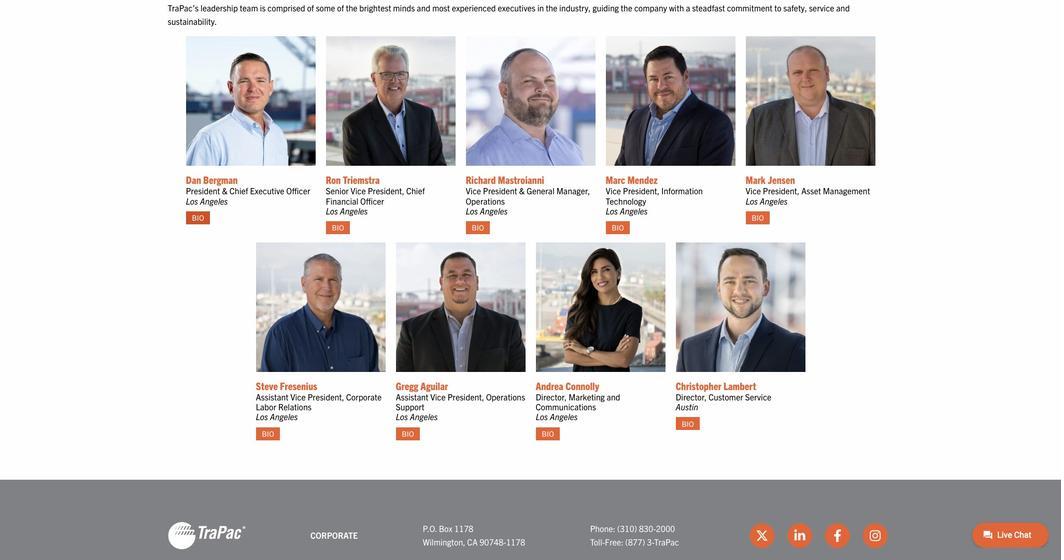 Task type: describe. For each thing, give the bounding box(es) containing it.
austin
[[676, 402, 699, 412]]

mark jensen vice president, asset management los angeles
[[746, 173, 871, 206]]

main content containing dan bergman
[[157, 0, 904, 449]]

2 the from the left
[[546, 3, 558, 13]]

p.o.
[[423, 524, 437, 534]]

bio link for mark
[[746, 212, 770, 224]]

bio link for gregg
[[396, 428, 420, 441]]

richard mastroianni vice president & general manager, operations los angeles
[[466, 173, 590, 216]]

connolly
[[566, 380, 600, 393]]

company
[[635, 3, 667, 13]]

service
[[745, 392, 772, 402]]

financial
[[326, 196, 359, 206]]

bio for ron
[[332, 223, 344, 233]]

operations inside gregg aguilar assistant vice president, operations support los angeles
[[486, 392, 525, 402]]

1 of from the left
[[307, 3, 314, 13]]

with
[[669, 3, 684, 13]]

los inside gregg aguilar assistant vice president, operations support los angeles
[[396, 412, 408, 422]]

los inside dan bergman president & chief executive officer los angeles
[[186, 196, 198, 206]]

corporate inside steve fresenius assistant vice president, corporate labor relations los angeles
[[346, 392, 382, 402]]

safety,
[[784, 3, 808, 13]]

0 vertical spatial 1178
[[455, 524, 474, 534]]

andrea
[[536, 380, 564, 393]]

asset
[[802, 186, 821, 196]]

president, for gregg aguilar
[[448, 392, 484, 402]]

bio link for andrea
[[536, 428, 560, 441]]

dan bergman president & chief executive officer los angeles
[[186, 173, 310, 206]]

dan
[[186, 173, 201, 186]]

angeles inside ron triemstra senior vice president, chief financial officer los angeles
[[340, 206, 368, 216]]

trapac's
[[168, 3, 199, 13]]

christopher lambert director, customer service austin
[[676, 380, 772, 412]]

steve fresenius assistant vice president, corporate labor relations los angeles
[[256, 380, 382, 422]]

bio link for dan
[[186, 212, 210, 224]]

(877)
[[626, 537, 645, 547]]

comprised
[[268, 3, 305, 13]]

triemstra
[[343, 173, 380, 186]]

vice inside 'richard mastroianni vice president & general manager, operations los angeles'
[[466, 186, 481, 196]]

officer inside dan bergman president & chief executive officer los angeles
[[286, 186, 310, 196]]

brightest
[[360, 3, 391, 13]]

marc mendez vice president, information technology los angeles
[[606, 173, 703, 216]]

bio for gregg
[[402, 429, 414, 439]]

president, for steve fresenius
[[308, 392, 344, 402]]

manager,
[[557, 186, 590, 196]]

los inside 'richard mastroianni vice president & general manager, operations los angeles'
[[466, 206, 478, 216]]

president inside 'richard mastroianni vice president & general manager, operations los angeles'
[[483, 186, 517, 196]]

information
[[662, 186, 703, 196]]

& inside dan bergman president & chief executive officer los angeles
[[222, 186, 228, 196]]

free:
[[605, 537, 624, 547]]

box
[[439, 524, 453, 534]]

0 horizontal spatial and
[[417, 3, 431, 13]]

communications
[[536, 402, 596, 412]]

bio link for christopher
[[676, 418, 700, 431]]

marc
[[606, 173, 626, 186]]

executives
[[498, 3, 536, 13]]

ron
[[326, 173, 341, 186]]

vice inside ron triemstra senior vice president, chief financial officer los angeles
[[351, 186, 366, 196]]

1 the from the left
[[346, 3, 358, 13]]

90748-
[[480, 537, 506, 547]]

industry,
[[560, 3, 591, 13]]

president, inside marc mendez vice president, information technology los angeles
[[623, 186, 660, 196]]

ca
[[467, 537, 478, 547]]

customer
[[709, 392, 744, 402]]

officer inside ron triemstra senior vice president, chief financial officer los angeles
[[360, 196, 384, 206]]

gregg aguilar assistant vice president, operations support los angeles
[[396, 380, 525, 422]]

jensen
[[768, 173, 795, 186]]

director, for christopher
[[676, 392, 707, 402]]

bio for christopher
[[682, 419, 694, 429]]

mark
[[746, 173, 766, 186]]

executive
[[250, 186, 285, 196]]

to
[[775, 3, 782, 13]]

is
[[260, 3, 266, 13]]

technology
[[606, 196, 647, 206]]

a
[[686, 3, 691, 13]]

and inside andrea connolly director, marketing and communications los angeles
[[607, 392, 621, 402]]

gregg
[[396, 380, 419, 393]]

guiding
[[593, 3, 619, 13]]

830-
[[639, 524, 656, 534]]

operations inside 'richard mastroianni vice president & general manager, operations los angeles'
[[466, 196, 505, 206]]

vice inside marc mendez vice president, information technology los angeles
[[606, 186, 621, 196]]

service
[[809, 3, 835, 13]]

chief inside dan bergman president & chief executive officer los angeles
[[230, 186, 248, 196]]



Task type: locate. For each thing, give the bounding box(es) containing it.
president, inside steve fresenius assistant vice president, corporate labor relations los angeles
[[308, 392, 344, 402]]

1 horizontal spatial officer
[[360, 196, 384, 206]]

president,
[[368, 186, 405, 196], [623, 186, 660, 196], [763, 186, 800, 196], [308, 392, 344, 402], [448, 392, 484, 402]]

president, for ron triemstra
[[368, 186, 405, 196]]

3 the from the left
[[621, 3, 633, 13]]

1 vertical spatial corporate
[[311, 530, 358, 541]]

&
[[222, 186, 228, 196], [519, 186, 525, 196]]

los down dan
[[186, 196, 198, 206]]

bio down 'mark' on the top of the page
[[752, 213, 764, 223]]

commitment
[[727, 3, 773, 13]]

3-
[[647, 537, 654, 547]]

toll-
[[590, 537, 605, 547]]

vice right the senior
[[351, 186, 366, 196]]

1 chief from the left
[[230, 186, 248, 196]]

labor
[[256, 402, 276, 412]]

president
[[186, 186, 220, 196], [483, 186, 517, 196]]

chief
[[230, 186, 248, 196], [406, 186, 425, 196]]

angeles down the mendez
[[620, 206, 648, 216]]

los down the marc in the right of the page
[[606, 206, 618, 216]]

leadership
[[201, 3, 238, 13]]

chief inside ron triemstra senior vice president, chief financial officer los angeles
[[406, 186, 425, 196]]

director, for andrea
[[536, 392, 567, 402]]

bio link for marc
[[606, 221, 630, 234]]

angeles inside 'richard mastroianni vice president & general manager, operations los angeles'
[[480, 206, 508, 216]]

relations
[[278, 402, 312, 412]]

the left brightest
[[346, 3, 358, 13]]

sustainability.
[[168, 16, 217, 26]]

bio down dan
[[192, 213, 204, 223]]

los down andrea
[[536, 412, 548, 422]]

of
[[307, 3, 314, 13], [337, 3, 344, 13]]

footer containing p.o. box 1178
[[0, 480, 1062, 561]]

0 horizontal spatial chief
[[230, 186, 248, 196]]

los down 'richard'
[[466, 206, 478, 216]]

vice left mastroianni
[[466, 186, 481, 196]]

marketing
[[569, 392, 605, 402]]

lambert
[[724, 380, 757, 393]]

the
[[346, 3, 358, 13], [546, 3, 558, 13], [621, 3, 633, 13]]

bio for dan
[[192, 213, 204, 223]]

1 horizontal spatial director,
[[676, 392, 707, 402]]

bio for marc
[[612, 223, 624, 233]]

angeles down aguilar
[[410, 412, 438, 422]]

2 of from the left
[[337, 3, 344, 13]]

1 vertical spatial 1178
[[506, 537, 525, 547]]

corporate image
[[168, 522, 246, 551]]

angeles inside gregg aguilar assistant vice president, operations support los angeles
[[410, 412, 438, 422]]

assistant inside gregg aguilar assistant vice president, operations support los angeles
[[396, 392, 429, 402]]

of left some
[[307, 3, 314, 13]]

0 horizontal spatial assistant
[[256, 392, 289, 402]]

1 assistant from the left
[[256, 392, 289, 402]]

2 director, from the left
[[676, 392, 707, 402]]

president, inside ron triemstra senior vice president, chief financial officer los angeles
[[368, 186, 405, 196]]

(310)
[[618, 524, 637, 534]]

phone:
[[590, 524, 616, 534]]

los down steve
[[256, 412, 268, 422]]

trapac's leadership team is comprised of some of the brightest minds and most experienced executives in the industry, guiding the company with a steadfast commitment to safety, service and sustainability.
[[168, 3, 850, 26]]

support
[[396, 402, 425, 412]]

bergman
[[203, 173, 238, 186]]

ron triemstra senior vice president, chief financial officer los angeles
[[326, 173, 425, 216]]

angeles inside marc mendez vice president, information technology los angeles
[[620, 206, 648, 216]]

team
[[240, 3, 258, 13]]

bio link down technology
[[606, 221, 630, 234]]

angeles inside steve fresenius assistant vice president, corporate labor relations los angeles
[[270, 412, 298, 422]]

bio link down labor
[[256, 428, 280, 441]]

angeles inside 'mark jensen vice president, asset management los angeles'
[[760, 196, 788, 206]]

assistant for steve
[[256, 392, 289, 402]]

los down the gregg
[[396, 412, 408, 422]]

los inside marc mendez vice president, information technology los angeles
[[606, 206, 618, 216]]

0 horizontal spatial president
[[186, 186, 220, 196]]

footer
[[0, 480, 1062, 561]]

0 horizontal spatial director,
[[536, 392, 567, 402]]

operations down 'richard'
[[466, 196, 505, 206]]

2 president from the left
[[483, 186, 517, 196]]

2 chief from the left
[[406, 186, 425, 196]]

the right guiding
[[621, 3, 633, 13]]

the right in
[[546, 3, 558, 13]]

angeles inside andrea connolly director, marketing and communications los angeles
[[550, 412, 578, 422]]

president inside dan bergman president & chief executive officer los angeles
[[186, 186, 220, 196]]

1178 up ca
[[455, 524, 474, 534]]

vice left jensen
[[746, 186, 761, 196]]

bio down labor
[[262, 429, 274, 439]]

vice left the mendez
[[606, 186, 621, 196]]

corporate inside footer
[[311, 530, 358, 541]]

operations
[[466, 196, 505, 206], [486, 392, 525, 402]]

and
[[417, 3, 431, 13], [837, 3, 850, 13], [607, 392, 621, 402]]

in
[[538, 3, 544, 13]]

1 horizontal spatial chief
[[406, 186, 425, 196]]

p.o. box 1178 wilmington, ca 90748-1178
[[423, 524, 525, 547]]

bio link down support at bottom
[[396, 428, 420, 441]]

fresenius
[[280, 380, 317, 393]]

director, left marketing
[[536, 392, 567, 402]]

aguilar
[[421, 380, 448, 393]]

director, left the customer
[[676, 392, 707, 402]]

general
[[527, 186, 555, 196]]

1 director, from the left
[[536, 392, 567, 402]]

angeles down fresenius
[[270, 412, 298, 422]]

1178
[[455, 524, 474, 534], [506, 537, 525, 547]]

officer
[[286, 186, 310, 196], [360, 196, 384, 206]]

1 president from the left
[[186, 186, 220, 196]]

bio for andrea
[[542, 429, 554, 439]]

1 horizontal spatial and
[[607, 392, 621, 402]]

0 horizontal spatial 1178
[[455, 524, 474, 534]]

and right service
[[837, 3, 850, 13]]

president, inside gregg aguilar assistant vice president, operations support los angeles
[[448, 392, 484, 402]]

some
[[316, 3, 335, 13]]

0 horizontal spatial &
[[222, 186, 228, 196]]

1 horizontal spatial of
[[337, 3, 344, 13]]

1 horizontal spatial the
[[546, 3, 558, 13]]

bio link down 'financial'
[[326, 221, 350, 234]]

bio for steve
[[262, 429, 274, 439]]

los inside steve fresenius assistant vice president, corporate labor relations los angeles
[[256, 412, 268, 422]]

bio link down communications
[[536, 428, 560, 441]]

richard
[[466, 173, 496, 186]]

los down the senior
[[326, 206, 338, 216]]

trapac
[[654, 537, 679, 547]]

bio link down 'mark' on the top of the page
[[746, 212, 770, 224]]

senior
[[326, 186, 349, 196]]

bio for mark
[[752, 213, 764, 223]]

los inside andrea connolly director, marketing and communications los angeles
[[536, 412, 548, 422]]

2 & from the left
[[519, 186, 525, 196]]

minds
[[393, 3, 415, 13]]

los down 'mark' on the top of the page
[[746, 196, 758, 206]]

angeles down 'richard'
[[480, 206, 508, 216]]

management
[[823, 186, 871, 196]]

bio down 'financial'
[[332, 223, 344, 233]]

phone: (310) 830-2000 toll-free: (877) 3-trapac
[[590, 524, 679, 547]]

bio link for ron
[[326, 221, 350, 234]]

bio link for richard
[[466, 221, 490, 234]]

and right marketing
[[607, 392, 621, 402]]

wilmington,
[[423, 537, 466, 547]]

and left most
[[417, 3, 431, 13]]

los inside 'mark jensen vice president, asset management los angeles'
[[746, 196, 758, 206]]

most
[[432, 3, 450, 13]]

bio down technology
[[612, 223, 624, 233]]

angeles down jensen
[[760, 196, 788, 206]]

2 horizontal spatial the
[[621, 3, 633, 13]]

& inside 'richard mastroianni vice president & general manager, operations los angeles'
[[519, 186, 525, 196]]

vice inside steve fresenius assistant vice president, corporate labor relations los angeles
[[291, 392, 306, 402]]

1 horizontal spatial 1178
[[506, 537, 525, 547]]

bio down austin
[[682, 419, 694, 429]]

0 vertical spatial operations
[[466, 196, 505, 206]]

assistant for gregg
[[396, 392, 429, 402]]

1 vertical spatial operations
[[486, 392, 525, 402]]

angeles down bergman
[[200, 196, 228, 206]]

angeles down the senior
[[340, 206, 368, 216]]

2 assistant from the left
[[396, 392, 429, 402]]

0 horizontal spatial the
[[346, 3, 358, 13]]

officer down triemstra
[[360, 196, 384, 206]]

vice right support at bottom
[[431, 392, 446, 402]]

bio link
[[186, 212, 210, 224], [746, 212, 770, 224], [326, 221, 350, 234], [466, 221, 490, 234], [606, 221, 630, 234], [676, 418, 700, 431], [256, 428, 280, 441], [396, 428, 420, 441], [536, 428, 560, 441]]

steadfast
[[692, 3, 725, 13]]

0 vertical spatial corporate
[[346, 392, 382, 402]]

andrea connolly director, marketing and communications los angeles
[[536, 380, 621, 422]]

vice right steve
[[291, 392, 306, 402]]

1 horizontal spatial president
[[483, 186, 517, 196]]

2000
[[656, 524, 675, 534]]

mastroianni
[[498, 173, 544, 186]]

experienced
[[452, 3, 496, 13]]

bio for richard
[[472, 223, 484, 233]]

bio link for steve
[[256, 428, 280, 441]]

assistant inside steve fresenius assistant vice president, corporate labor relations los angeles
[[256, 392, 289, 402]]

angeles inside dan bergman president & chief executive officer los angeles
[[200, 196, 228, 206]]

& left general
[[519, 186, 525, 196]]

1 & from the left
[[222, 186, 228, 196]]

operations left andrea
[[486, 392, 525, 402]]

director, inside andrea connolly director, marketing and communications los angeles
[[536, 392, 567, 402]]

director,
[[536, 392, 567, 402], [676, 392, 707, 402]]

0 horizontal spatial officer
[[286, 186, 310, 196]]

1 horizontal spatial &
[[519, 186, 525, 196]]

vice
[[351, 186, 366, 196], [466, 186, 481, 196], [606, 186, 621, 196], [746, 186, 761, 196], [291, 392, 306, 402], [431, 392, 446, 402]]

bio link down 'richard'
[[466, 221, 490, 234]]

angeles down marketing
[[550, 412, 578, 422]]

of right some
[[337, 3, 344, 13]]

bio link down austin
[[676, 418, 700, 431]]

corporate
[[346, 392, 382, 402], [311, 530, 358, 541]]

2 horizontal spatial and
[[837, 3, 850, 13]]

director, inside christopher lambert director, customer service austin
[[676, 392, 707, 402]]

los inside ron triemstra senior vice president, chief financial officer los angeles
[[326, 206, 338, 216]]

bio down communications
[[542, 429, 554, 439]]

vice inside gregg aguilar assistant vice president, operations support los angeles
[[431, 392, 446, 402]]

bio down 'richard'
[[472, 223, 484, 233]]

officer right executive
[[286, 186, 310, 196]]

1 horizontal spatial assistant
[[396, 392, 429, 402]]

bio
[[192, 213, 204, 223], [752, 213, 764, 223], [332, 223, 344, 233], [472, 223, 484, 233], [612, 223, 624, 233], [682, 419, 694, 429], [262, 429, 274, 439], [402, 429, 414, 439], [542, 429, 554, 439]]

president, inside 'mark jensen vice president, asset management los angeles'
[[763, 186, 800, 196]]

& right dan
[[222, 186, 228, 196]]

los
[[186, 196, 198, 206], [746, 196, 758, 206], [326, 206, 338, 216], [466, 206, 478, 216], [606, 206, 618, 216], [256, 412, 268, 422], [396, 412, 408, 422], [536, 412, 548, 422]]

christopher
[[676, 380, 722, 393]]

assistant
[[256, 392, 289, 402], [396, 392, 429, 402]]

steve
[[256, 380, 278, 393]]

0 horizontal spatial of
[[307, 3, 314, 13]]

bio down support at bottom
[[402, 429, 414, 439]]

bio link down dan
[[186, 212, 210, 224]]

angeles
[[200, 196, 228, 206], [760, 196, 788, 206], [340, 206, 368, 216], [480, 206, 508, 216], [620, 206, 648, 216], [270, 412, 298, 422], [410, 412, 438, 422], [550, 412, 578, 422]]

mendez
[[628, 173, 658, 186]]

1178 right ca
[[506, 537, 525, 547]]

vice inside 'mark jensen vice president, asset management los angeles'
[[746, 186, 761, 196]]

main content
[[157, 0, 904, 449]]



Task type: vqa. For each thing, say whether or not it's contained in the screenshot.


